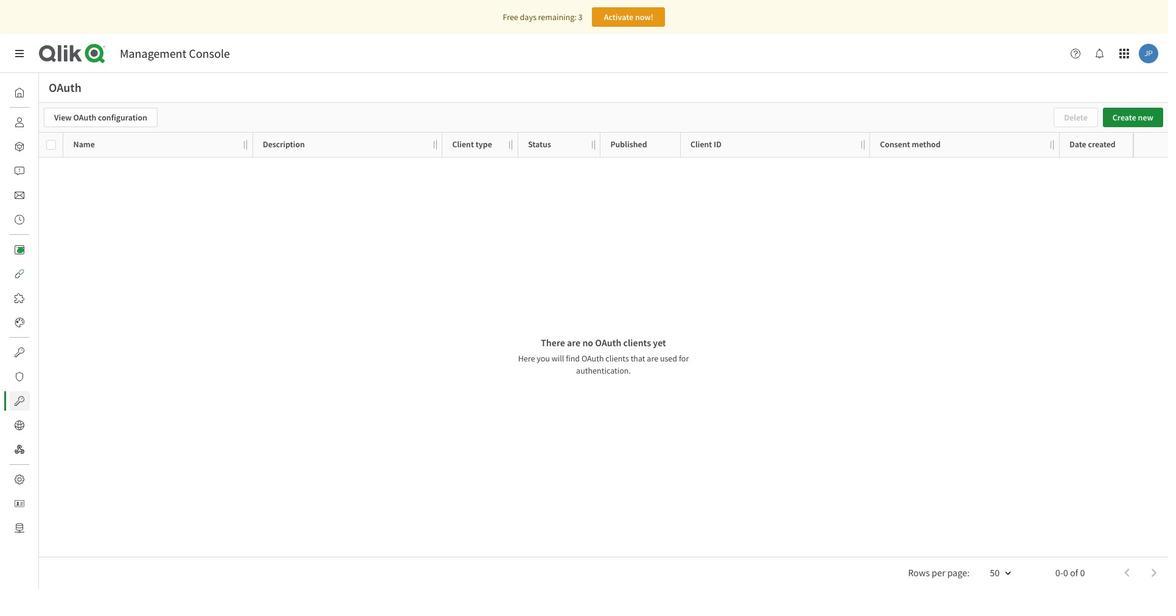 Task type: locate. For each thing, give the bounding box(es) containing it.
2 0 from the left
[[1081, 566, 1086, 579]]

configuration
[[98, 112, 147, 123]]

view
[[54, 112, 72, 123]]

view oauth configuration button
[[44, 108, 158, 127]]

1 horizontal spatial client
[[691, 139, 712, 150]]

oauth inside button
[[73, 112, 96, 123]]

0 vertical spatial clients
[[624, 337, 651, 349]]

description
[[263, 139, 305, 150]]

client left "id"
[[691, 139, 712, 150]]

navigation pane element
[[0, 78, 64, 543]]

0-
[[1056, 566, 1064, 579]]

clients
[[624, 337, 651, 349], [606, 353, 629, 364]]

content security policy image
[[15, 372, 24, 382]]

0 left "of"
[[1064, 566, 1069, 579]]

users image
[[15, 117, 24, 127]]

client
[[453, 139, 474, 150], [691, 139, 712, 150]]

users
[[39, 117, 59, 128]]

free days remaining: 3
[[503, 12, 583, 23]]

oauth
[[49, 80, 81, 95], [73, 112, 96, 123], [596, 337, 622, 349], [582, 353, 604, 364]]

client id
[[691, 139, 722, 150]]

rows per page:
[[909, 566, 970, 579]]

50
[[991, 566, 1000, 579]]

no
[[583, 337, 594, 349]]

1 client from the left
[[453, 139, 474, 150]]

1 horizontal spatial are
[[647, 353, 659, 364]]

0
[[1064, 566, 1069, 579], [1081, 566, 1086, 579]]

days
[[520, 12, 537, 23]]

are left no
[[567, 337, 581, 349]]

clients up authentication.
[[606, 353, 629, 364]]

data gateways image
[[15, 524, 24, 533]]

50 button
[[976, 563, 1020, 584]]

you
[[537, 353, 550, 364]]

for
[[679, 353, 689, 364]]

new
[[1139, 112, 1154, 123]]

oauth right no
[[596, 337, 622, 349]]

management console
[[120, 46, 230, 61]]

1 vertical spatial are
[[647, 353, 659, 364]]

create new button
[[1103, 108, 1164, 127]]

are right that
[[647, 353, 659, 364]]

1 horizontal spatial 0
[[1081, 566, 1086, 579]]

oauth right "view"
[[73, 112, 96, 123]]

will
[[552, 353, 565, 364]]

clients up that
[[624, 337, 651, 349]]

now!
[[635, 12, 654, 23]]

client for client id
[[691, 139, 712, 150]]

identity provider image
[[15, 499, 24, 509]]

there
[[541, 337, 565, 349]]

create
[[1113, 112, 1137, 123]]

0 right "of"
[[1081, 566, 1086, 579]]

client left type
[[453, 139, 474, 150]]

that
[[631, 353, 646, 364]]

activate now! link
[[593, 7, 666, 27]]

oauth up "view"
[[49, 80, 81, 95]]

id
[[714, 139, 722, 150]]

0 horizontal spatial client
[[453, 139, 474, 150]]

name
[[73, 139, 95, 150]]

0 horizontal spatial 0
[[1064, 566, 1069, 579]]

date created
[[1070, 139, 1116, 150]]

are
[[567, 337, 581, 349], [647, 353, 659, 364]]

client for client type
[[453, 139, 474, 150]]

0 horizontal spatial are
[[567, 337, 581, 349]]

find
[[566, 353, 580, 364]]

open sidebar menu image
[[15, 49, 24, 58]]

home
[[39, 87, 60, 98]]

users link
[[10, 113, 59, 132]]

page:
[[948, 566, 970, 579]]

settings image
[[15, 475, 24, 485]]

2 client from the left
[[691, 139, 712, 150]]



Task type: vqa. For each thing, say whether or not it's contained in the screenshot.
Priority associated with 142
no



Task type: describe. For each thing, give the bounding box(es) containing it.
date
[[1070, 139, 1087, 150]]

created
[[1089, 139, 1116, 150]]

spaces image
[[15, 142, 24, 152]]

management console element
[[120, 46, 230, 61]]

oauth up authentication.
[[582, 353, 604, 364]]

type
[[476, 139, 492, 150]]

console
[[189, 46, 230, 61]]

spaces link
[[10, 137, 64, 156]]

rows
[[909, 566, 930, 579]]

management
[[120, 46, 187, 61]]

james peterson image
[[1140, 44, 1159, 63]]

consent method
[[880, 139, 941, 150]]

of
[[1071, 566, 1079, 579]]

new connector image
[[18, 247, 24, 253]]

method
[[912, 139, 941, 150]]

0 vertical spatial are
[[567, 337, 581, 349]]

spaces
[[39, 141, 64, 152]]

1 vertical spatial clients
[[606, 353, 629, 364]]

0-0 of 0
[[1056, 566, 1086, 579]]

per
[[932, 566, 946, 579]]

activate
[[604, 12, 634, 23]]

home image
[[15, 88, 24, 97]]

yet
[[653, 337, 666, 349]]

create new
[[1113, 112, 1154, 123]]

authentication.
[[577, 365, 631, 376]]

status
[[528, 139, 551, 150]]

used
[[660, 353, 678, 364]]

1 0 from the left
[[1064, 566, 1069, 579]]

activate now!
[[604, 12, 654, 23]]

here
[[518, 353, 535, 364]]

free
[[503, 12, 519, 23]]

there are no oauth clients yet here you will find oauth clients that are used for authentication.
[[518, 337, 689, 376]]

content image
[[15, 245, 24, 254]]

home link
[[10, 83, 60, 102]]

client type
[[453, 139, 492, 150]]

consent
[[880, 139, 911, 150]]

webhooks image
[[15, 445, 24, 455]]

view oauth configuration
[[54, 112, 147, 123]]

api keys image
[[15, 348, 24, 357]]

3
[[579, 12, 583, 23]]

remaining:
[[538, 12, 577, 23]]

published
[[611, 139, 647, 150]]

web image
[[15, 421, 24, 430]]



